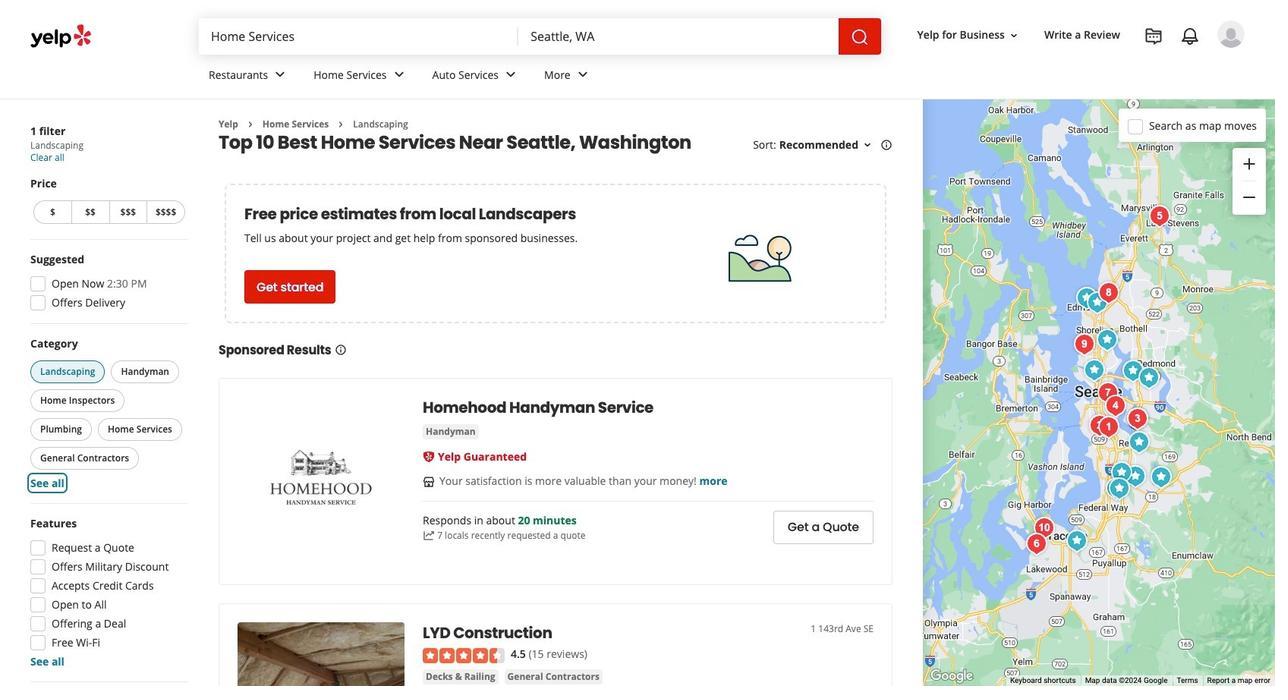 Task type: locate. For each thing, give the bounding box(es) containing it.
2 horizontal spatial 24 chevron down v2 image
[[574, 66, 592, 84]]

None field
[[199, 18, 519, 55], [519, 18, 839, 55]]

iconyelpguaranteedbadgesmall image
[[423, 451, 435, 463], [423, 451, 435, 463]]

None search field
[[199, 18, 881, 55]]

prestige stone image
[[1146, 462, 1177, 492]]

1 16 chevron right v2 image from the left
[[244, 118, 257, 130]]

1 none field from the left
[[199, 18, 519, 55]]

0 horizontal spatial 16 info v2 image
[[334, 344, 347, 356]]

24 chevron down v2 image
[[271, 66, 289, 84], [390, 66, 408, 84], [574, 66, 592, 84]]

3 24 chevron down v2 image from the left
[[574, 66, 592, 84]]

0 vertical spatial 16 info v2 image
[[881, 139, 893, 151]]

0 horizontal spatial 16 chevron right v2 image
[[244, 118, 257, 130]]

16 trending v2 image
[[423, 530, 435, 542]]

none field address, neighborhood, city, state or zip
[[519, 18, 839, 55]]

0 horizontal spatial 24 chevron down v2 image
[[271, 66, 289, 84]]

alvin's landscaping image
[[1030, 513, 1060, 543]]

16 info v2 image
[[881, 139, 893, 151], [334, 344, 347, 356]]

dex homes image
[[1102, 473, 1132, 504]]

lyd construction image
[[1134, 363, 1165, 393]]

dr construction image
[[1123, 404, 1153, 434]]

group
[[1233, 148, 1266, 215], [30, 176, 188, 227], [26, 252, 188, 315], [27, 336, 188, 491], [26, 516, 188, 670]]

zoom in image
[[1241, 155, 1259, 173]]

projects image
[[1145, 27, 1163, 46]]

precision home services image
[[1094, 278, 1124, 308]]

free price estimates from local landscapers image
[[722, 221, 798, 297]]

2 none field from the left
[[519, 18, 839, 55]]

notifications image
[[1181, 27, 1200, 46]]

valhalla painting image
[[1093, 325, 1123, 355]]

homehood handyman service image
[[238, 397, 405, 564]]

2 16 chevron right v2 image from the left
[[335, 118, 347, 130]]

16 chevron right v2 image
[[244, 118, 257, 130], [335, 118, 347, 130]]

user actions element
[[905, 19, 1266, 112]]

1 horizontal spatial 16 chevron right v2 image
[[335, 118, 347, 130]]

1 horizontal spatial 24 chevron down v2 image
[[390, 66, 408, 84]]

24 chevron down v2 image
[[502, 66, 520, 84]]

the guys for the job image
[[1123, 404, 1153, 434]]

connect-up construction marketing image
[[1072, 283, 1102, 313]]



Task type: vqa. For each thing, say whether or not it's contained in the screenshot.
field
yes



Task type: describe. For each thing, give the bounding box(es) containing it.
gb lawn care image
[[1145, 201, 1175, 231]]

16 chevron down v2 image
[[1008, 29, 1020, 42]]

element's essentials image
[[1022, 529, 1052, 559]]

1 vertical spatial 16 info v2 image
[[334, 344, 347, 356]]

grand residence image
[[1083, 287, 1113, 318]]

4.5 star rating image
[[423, 648, 505, 663]]

address, neighborhood, city, state or zip search field
[[519, 18, 839, 55]]

16 bizhouse v2 image
[[423, 476, 435, 488]]

2 24 chevron down v2 image from the left
[[390, 66, 408, 84]]

search image
[[851, 28, 869, 46]]

tam's landscaping image
[[1093, 378, 1124, 408]]

wise choice construction image
[[1124, 427, 1155, 457]]

contractors united image
[[1105, 473, 1135, 504]]

arts renovations image
[[1107, 457, 1137, 488]]

homehood handyman service image
[[1118, 356, 1149, 386]]

1 24 chevron down v2 image from the left
[[271, 66, 289, 84]]

business categories element
[[197, 55, 1245, 99]]

trusted general contractor image
[[1121, 461, 1151, 492]]

things to do, nail salons, plumbers search field
[[199, 18, 519, 55]]

lee's general landscaping and yard clean up image
[[1085, 410, 1115, 441]]

central sound painting image
[[1062, 526, 1093, 556]]

master touch lawn service image
[[1094, 412, 1124, 442]]

4 seasons painting & pressure washing image
[[1080, 355, 1110, 385]]

none field things to do, nail salons, plumbers
[[199, 18, 519, 55]]

google image
[[927, 667, 977, 686]]

zoom out image
[[1241, 188, 1259, 207]]

ricks handyman and yard service image
[[1070, 329, 1100, 360]]

1 horizontal spatial 16 info v2 image
[[881, 139, 893, 151]]

low rate hauling & yard clean up image
[[1101, 391, 1131, 421]]

16 chevron down v2 image
[[862, 139, 874, 151]]

generic n. image
[[1218, 21, 1245, 48]]

map region
[[923, 99, 1276, 686]]



